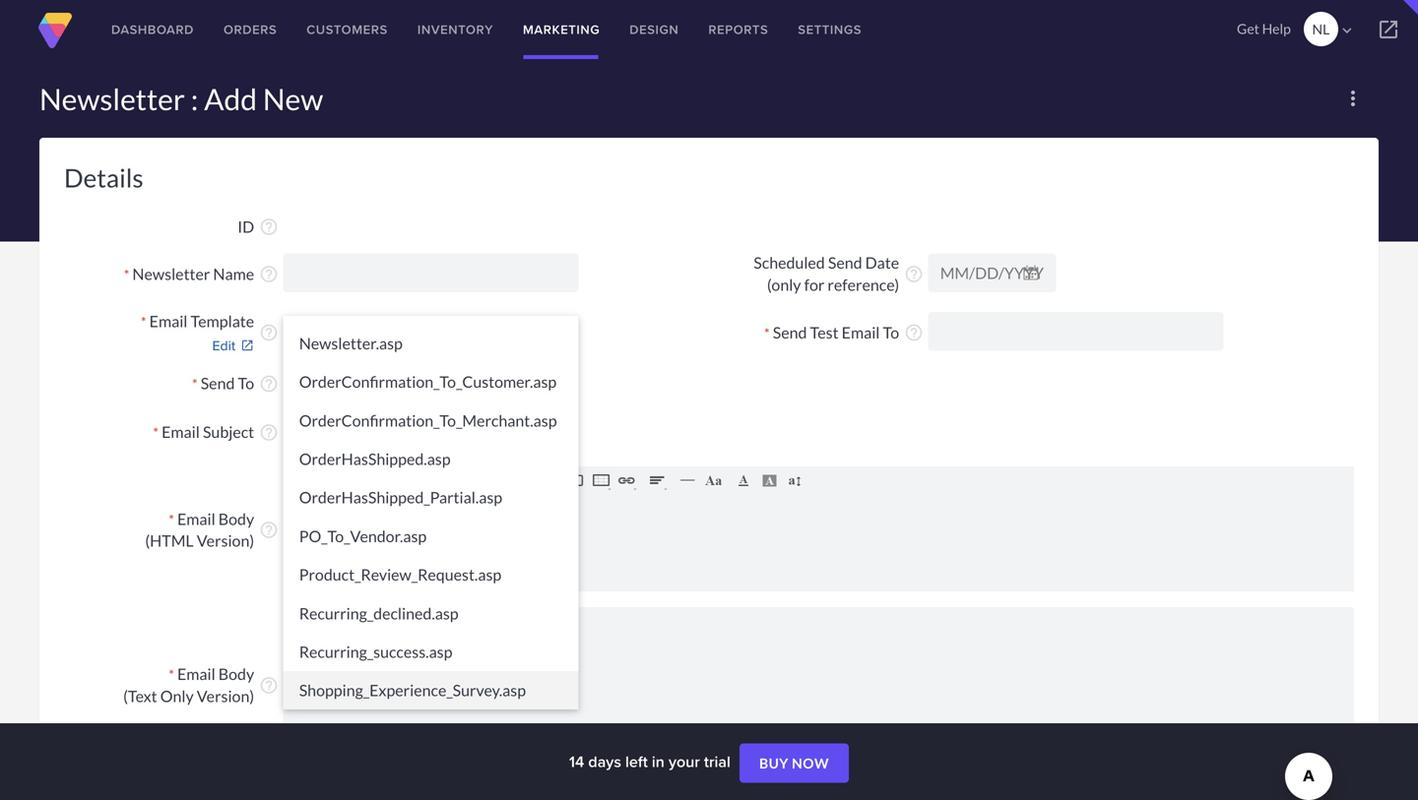 Task type: describe. For each thing, give the bounding box(es) containing it.
product_review_request.asp
[[299, 565, 501, 585]]

your
[[669, 750, 700, 774]]

MM/DD/YYYY text field
[[928, 254, 1056, 293]]

more_vert button
[[1333, 79, 1373, 118]]

reference)
[[828, 275, 899, 295]]

:
[[191, 81, 198, 117]]

inventory
[[417, 20, 493, 39]]

newsletter : add new
[[39, 81, 323, 117]]

name
[[213, 264, 254, 283]]

buy
[[759, 755, 789, 772]]

14
[[569, 750, 584, 774]]

help_outline inside * send test email to help_outline
[[904, 323, 924, 343]]

orderconfirmation_to_merchant.asp
[[299, 411, 557, 430]]

body for version)
[[218, 665, 254, 684]]

email for (text
[[177, 665, 215, 684]]

recurring_success.asp
[[299, 643, 452, 662]]

details
[[64, 162, 143, 193]]

email for edit
[[149, 312, 187, 331]]

* email template edit
[[141, 312, 254, 355]]

email for (html
[[177, 509, 215, 529]]

subject
[[203, 423, 254, 442]]

id help_outline
[[238, 217, 279, 237]]

left
[[625, 750, 648, 774]]

orderhasshipped.asp
[[299, 450, 451, 469]]

send for help_outline
[[201, 374, 235, 393]]

send for (only
[[828, 253, 862, 272]]

orderconfirmation_to_customer.asp
[[299, 372, 557, 392]]

date
[[865, 253, 899, 272]]

help_outline inside '* email body (text only version) help_outline'
[[259, 676, 279, 696]]

customers
[[307, 20, 388, 39]]

nl 
[[1312, 21, 1356, 39]]

scheduled send date (only for reference) help_outline
[[754, 253, 924, 295]]

only
[[160, 687, 194, 706]]


[[1338, 22, 1356, 39]]

newsletter.asp
[[299, 334, 403, 353]]

settings
[[798, 20, 862, 39]]

* send to help_outline
[[192, 374, 279, 394]]

to inside * send test email to help_outline
[[883, 323, 899, 342]]

in
[[652, 750, 665, 774]]

(text
[[123, 687, 157, 706]]

help_outline inside "* email body (html version) help_outline"
[[259, 521, 279, 540]]

help_outline inside scheduled send date (only for reference) help_outline
[[904, 264, 924, 284]]

more_vert
[[1341, 87, 1365, 110]]

body for help_outline
[[218, 509, 254, 529]]

recurring_declined.asp
[[299, 604, 459, 623]]

get help
[[1237, 20, 1291, 37]]

send for email
[[773, 323, 807, 342]]

edit
[[212, 336, 236, 355]]

design
[[629, 20, 679, 39]]

(only
[[767, 275, 801, 295]]

buy now link
[[739, 744, 849, 783]]

trial
[[704, 750, 731, 774]]

new
[[263, 81, 323, 117]]

edit link
[[64, 336, 254, 355]]

shopping_experience_survey.asp
[[299, 681, 526, 700]]



Task type: locate. For each thing, give the bounding box(es) containing it.
email inside * email template edit
[[149, 312, 187, 331]]

help_outline
[[259, 217, 279, 237], [259, 264, 279, 284], [904, 264, 924, 284], [259, 323, 279, 343], [904, 323, 924, 343], [259, 374, 279, 394], [259, 423, 279, 443], [259, 521, 279, 540], [259, 676, 279, 696]]

help_outline right subject
[[259, 423, 279, 443]]

* inside * email template edit
[[141, 314, 146, 330]]

email left subject
[[162, 423, 200, 442]]

* inside * newsletter name help_outline
[[124, 266, 129, 283]]

* newsletter name help_outline
[[124, 264, 279, 284]]

help_outline inside * send to help_outline
[[259, 374, 279, 394]]

0 horizontal spatial to
[[238, 374, 254, 393]]

newsletter left name at the top of the page
[[132, 264, 210, 283]]

 link
[[1359, 0, 1418, 59]]

* for * email subject help_outline
[[153, 425, 159, 441]]

* email body (text only version) help_outline
[[123, 665, 279, 706]]

dashboard
[[111, 20, 194, 39]]

buy now
[[759, 755, 829, 772]]

* inside * send to help_outline
[[192, 376, 198, 393]]

* for * newsletter name help_outline
[[124, 266, 129, 283]]

send left the test
[[773, 323, 807, 342]]

body inside '* email body (text only version) help_outline'
[[218, 665, 254, 684]]

email
[[149, 312, 187, 331], [842, 323, 880, 342], [162, 423, 200, 442], [177, 509, 215, 529], [177, 665, 215, 684]]

* for * email body (text only version) help_outline
[[169, 667, 174, 683]]

send inside * send test email to help_outline
[[773, 323, 807, 342]]

newsletter
[[39, 81, 185, 117], [132, 264, 210, 283]]

version)
[[197, 531, 254, 551], [197, 687, 254, 706]]

0 vertical spatial version)
[[197, 531, 254, 551]]

body
[[218, 509, 254, 529], [218, 665, 254, 684]]

* inside * send test email to help_outline
[[764, 325, 770, 342]]

2 horizontal spatial send
[[828, 253, 862, 272]]

(html
[[145, 531, 194, 551]]

version) inside "* email body (html version) help_outline"
[[197, 531, 254, 551]]

send inside scheduled send date (only for reference) help_outline
[[828, 253, 862, 272]]

send down edit
[[201, 374, 235, 393]]

marketing
[[523, 20, 600, 39]]


[[1377, 18, 1400, 41]]

giftcertificate.asp
[[299, 295, 426, 314]]

version) right only
[[197, 687, 254, 706]]

help_outline inside * email subject help_outline
[[259, 423, 279, 443]]

help_outline inside id help_outline
[[259, 217, 279, 237]]

1 vertical spatial to
[[238, 374, 254, 393]]

* inside '* email body (text only version) help_outline'
[[169, 667, 174, 683]]

* for * send to help_outline
[[192, 376, 198, 393]]

help_outline up * email subject help_outline
[[259, 374, 279, 394]]

send up reference)
[[828, 253, 862, 272]]

send inside * send to help_outline
[[201, 374, 235, 393]]

* for * send test email to help_outline
[[764, 325, 770, 342]]

newsletter inside * newsletter name help_outline
[[132, 264, 210, 283]]

id
[[238, 217, 254, 236]]

0 vertical spatial newsletter
[[39, 81, 185, 117]]

1 vertical spatial version)
[[197, 687, 254, 706]]

* for * email body (html version) help_outline
[[169, 511, 174, 528]]

* send test email to help_outline
[[764, 323, 924, 343]]

1 version) from the top
[[197, 531, 254, 551]]

days
[[588, 750, 621, 774]]

to
[[883, 323, 899, 342], [238, 374, 254, 393]]

* email body (html version) help_outline
[[145, 509, 279, 551]]

*
[[124, 266, 129, 283], [141, 314, 146, 330], [764, 325, 770, 342], [192, 376, 198, 393], [153, 425, 159, 441], [169, 511, 174, 528], [169, 667, 174, 683]]

* inside "* email body (html version) help_outline"
[[169, 511, 174, 528]]

14 days left in your trial
[[569, 750, 735, 774]]

newsletter up details
[[39, 81, 185, 117]]

email inside "* email body (html version) help_outline"
[[177, 509, 215, 529]]

2 version) from the top
[[197, 687, 254, 706]]

help_outline right the date
[[904, 264, 924, 284]]

help_outline right only
[[259, 676, 279, 696]]

help_outline right edit
[[259, 323, 279, 343]]

* email subject help_outline
[[153, 423, 279, 443]]

2 vertical spatial send
[[201, 374, 235, 393]]

help_outline right the test
[[904, 323, 924, 343]]

email for help_outline
[[162, 423, 200, 442]]

0 horizontal spatial send
[[201, 374, 235, 393]]


[[548, 373, 569, 394]]

email up only
[[177, 665, 215, 684]]

email right the test
[[842, 323, 880, 342]]

get
[[1237, 20, 1259, 37]]

to down reference)
[[883, 323, 899, 342]]

po_to_vendor.asp
[[299, 527, 427, 546]]

nl
[[1312, 21, 1330, 37]]

2 body from the top
[[218, 665, 254, 684]]

version) inside '* email body (text only version) help_outline'
[[197, 687, 254, 706]]

to up subject
[[238, 374, 254, 393]]

* inside * email subject help_outline
[[153, 425, 159, 441]]

email up (html
[[177, 509, 215, 529]]

template
[[191, 312, 254, 331]]

None text field
[[283, 254, 579, 293], [928, 312, 1224, 351], [283, 608, 1354, 762], [283, 254, 579, 293], [928, 312, 1224, 351], [283, 608, 1354, 762]]

email inside * send test email to help_outline
[[842, 323, 880, 342]]

help
[[1262, 20, 1291, 37]]

version) right (html
[[197, 531, 254, 551]]

to inside * send to help_outline
[[238, 374, 254, 393]]

1 body from the top
[[218, 509, 254, 529]]

1 vertical spatial body
[[218, 665, 254, 684]]

now
[[792, 755, 829, 772]]

0 vertical spatial send
[[828, 253, 862, 272]]

1 horizontal spatial send
[[773, 323, 807, 342]]

0 vertical spatial to
[[883, 323, 899, 342]]

help_outline right name at the top of the page
[[259, 264, 279, 284]]

body inside "* email body (html version) help_outline"
[[218, 509, 254, 529]]

email up the "edit" link
[[149, 312, 187, 331]]

dashboard link
[[97, 0, 209, 59]]

1 horizontal spatial to
[[883, 323, 899, 342]]

help_outline right id
[[259, 217, 279, 237]]

* for * email template edit
[[141, 314, 146, 330]]

send
[[828, 253, 862, 272], [773, 323, 807, 342], [201, 374, 235, 393]]

scheduled
[[754, 253, 825, 272]]

for
[[804, 275, 825, 295]]

add
[[204, 81, 257, 117]]

email inside * email subject help_outline
[[162, 423, 200, 442]]

help_outline inside * newsletter name help_outline
[[259, 264, 279, 284]]

email inside '* email body (text only version) help_outline'
[[177, 665, 215, 684]]

test
[[810, 323, 839, 342]]

orderhasshipped_partial.asp
[[299, 488, 502, 507]]

1 vertical spatial newsletter
[[132, 264, 210, 283]]

reports
[[708, 20, 768, 39]]

help_outline left po_to_vendor.asp
[[259, 521, 279, 540]]

1 vertical spatial send
[[773, 323, 807, 342]]

0 vertical spatial body
[[218, 509, 254, 529]]

orders
[[224, 20, 277, 39]]



Task type: vqa. For each thing, say whether or not it's contained in the screenshot.
DISPLAY
no



